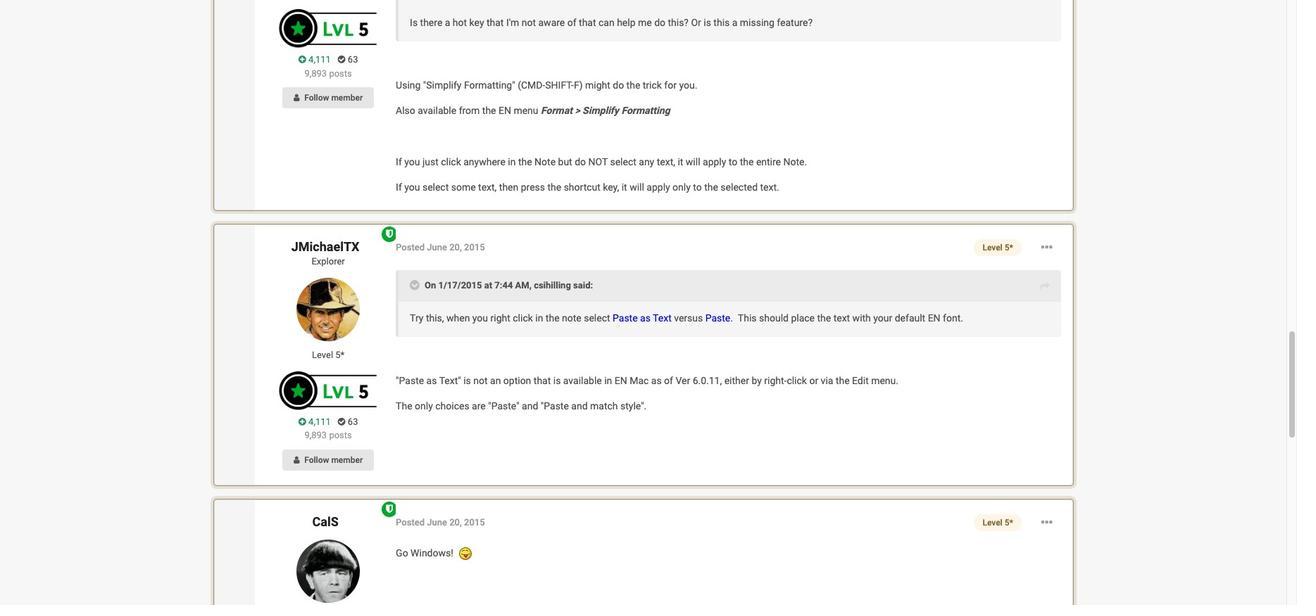 Task type: describe. For each thing, give the bounding box(es) containing it.
member for user icon
[[331, 93, 363, 103]]

1 vertical spatial apply
[[647, 182, 670, 193]]

key
[[469, 17, 484, 28]]

text
[[653, 313, 672, 324]]

2 horizontal spatial en
[[928, 313, 941, 324]]

formatting"
[[464, 79, 515, 91]]

63 for check circle icon
[[346, 417, 358, 428]]

shortcut
[[564, 182, 601, 193]]

me
[[638, 17, 652, 28]]

1 horizontal spatial that
[[534, 375, 551, 386]]

4,111 for plus circle 'icon' associated with check circle icon
[[306, 417, 331, 428]]

on
[[425, 280, 436, 291]]

just
[[423, 156, 439, 168]]

you for just
[[404, 156, 420, 168]]

plus circle image for check circle image
[[298, 55, 306, 64]]

2 horizontal spatial click
[[787, 375, 807, 386]]

can
[[599, 17, 615, 28]]

also available from the en menu format > simplify formatting
[[396, 105, 670, 116]]

0 vertical spatial en
[[499, 105, 511, 116]]

plus circle image for check circle icon
[[298, 418, 306, 427]]

then
[[499, 182, 519, 193]]

1 vertical spatial available
[[563, 375, 602, 386]]

or
[[691, 17, 701, 28]]

anywhere
[[464, 156, 506, 168]]

when
[[447, 313, 470, 324]]

1 paste from the left
[[613, 313, 638, 324]]

june for jmichaeltx
[[427, 242, 447, 253]]

5* for jmichaeltx
[[1005, 243, 1013, 253]]

2 vertical spatial select
[[584, 313, 610, 324]]

2 vertical spatial en
[[615, 375, 627, 386]]

either
[[725, 375, 749, 386]]

shift-
[[545, 79, 574, 91]]

should
[[759, 313, 789, 324]]

key,
[[603, 182, 619, 193]]

more options... image for jmichaeltx
[[1042, 239, 1053, 256]]

"paste as text" is not an option that is available in en mac as of ver 6.0.11, either by right-click or via the edit menu.
[[396, 375, 899, 386]]

1 vertical spatial of
[[664, 375, 673, 386]]

choices
[[435, 401, 470, 412]]

press
[[521, 182, 545, 193]]

0 horizontal spatial of
[[568, 17, 577, 28]]

1 horizontal spatial as
[[640, 313, 651, 324]]

trick
[[643, 79, 662, 91]]

if for if you select some text, then press the shortcut key, it will apply only to the selected text.
[[396, 182, 402, 193]]

"simplify
[[423, 79, 462, 91]]

1 vertical spatial level 5*
[[312, 350, 345, 361]]

1 horizontal spatial to
[[729, 156, 738, 168]]

(cmd-
[[518, 79, 545, 91]]

2 paste from the left
[[706, 313, 731, 324]]

jmichaeltx image
[[297, 278, 360, 342]]

an
[[490, 375, 501, 386]]

your
[[874, 313, 893, 324]]

5* for cals
[[1005, 518, 1013, 528]]

4,111 link for check circle icon
[[298, 416, 331, 429]]

20, for cals
[[449, 518, 462, 528]]

but
[[558, 156, 572, 168]]

2 horizontal spatial in
[[604, 375, 612, 386]]

format
[[541, 105, 573, 116]]

note
[[535, 156, 556, 168]]

cals link
[[312, 515, 339, 530]]

formatting
[[621, 105, 670, 116]]

are
[[472, 401, 486, 412]]

2 vertical spatial do
[[575, 156, 586, 168]]

if you select some text, then press the shortcut key, it will apply only to the selected text.
[[396, 182, 779, 193]]

1 vertical spatial to
[[693, 182, 702, 193]]

for
[[664, 79, 677, 91]]

7:44
[[495, 280, 513, 291]]

0 vertical spatial in
[[508, 156, 516, 168]]

follow for user icon
[[304, 93, 329, 103]]

menu
[[514, 105, 538, 116]]

2 9,893 posts from the top
[[305, 431, 352, 441]]

feature?
[[777, 17, 813, 28]]

2 9,893 from the top
[[305, 431, 327, 441]]

mac
[[630, 375, 649, 386]]

1 horizontal spatial in
[[535, 313, 543, 324]]

f)
[[574, 79, 583, 91]]

2 horizontal spatial is
[[704, 17, 711, 28]]

using "simplify formatting" (cmd-shift-f) might do the trick for you.
[[396, 79, 698, 91]]

1 horizontal spatial text,
[[657, 156, 675, 168]]

user image
[[294, 456, 300, 465]]

63 link for check circle image "4,111" link
[[338, 54, 358, 65]]

1 vertical spatial it
[[622, 182, 627, 193]]

0 vertical spatial select
[[610, 156, 637, 168]]

i'm
[[506, 17, 519, 28]]

some
[[451, 182, 476, 193]]

match
[[590, 401, 618, 412]]

.
[[731, 313, 733, 324]]

from
[[459, 105, 480, 116]]

0 horizontal spatial click
[[441, 156, 461, 168]]

1 vertical spatial 5*
[[335, 350, 345, 361]]

not
[[588, 156, 608, 168]]

0 horizontal spatial as
[[427, 375, 437, 386]]

posted for jmichaeltx
[[396, 242, 425, 253]]

cals image
[[297, 540, 360, 604]]

at
[[484, 280, 492, 291]]

you.
[[679, 79, 698, 91]]

0 horizontal spatial that
[[487, 17, 504, 28]]

explorer
[[312, 256, 345, 267]]

using
[[396, 79, 421, 91]]

by
[[752, 375, 762, 386]]

default
[[895, 313, 926, 324]]

1 and from the left
[[522, 401, 538, 412]]

jmichaeltx link
[[291, 239, 360, 254]]

you for select
[[404, 182, 420, 193]]

ver
[[676, 375, 690, 386]]

this?
[[668, 17, 689, 28]]

1 follow member link from the top
[[282, 87, 374, 109]]

on 1/17/2015 at 7:44 am, csihilling said:
[[425, 280, 593, 291]]

1 horizontal spatial will
[[686, 156, 701, 168]]

0 horizontal spatial will
[[630, 182, 644, 193]]

level for jmichaeltx
[[983, 243, 1003, 253]]

hot
[[453, 17, 467, 28]]

is
[[410, 17, 418, 28]]

right-
[[764, 375, 787, 386]]

cals is a moderator image
[[380, 501, 399, 519]]

1 a from the left
[[445, 17, 450, 28]]

2 and from the left
[[571, 401, 588, 412]]

2 follow member link from the top
[[282, 450, 374, 471]]

this
[[714, 17, 730, 28]]

4,111 link for check circle image
[[298, 53, 331, 67]]

or
[[810, 375, 819, 386]]

if for if you just click anywhere in the note but do not select any text, it will apply to the entire note.
[[396, 156, 402, 168]]

with
[[853, 313, 871, 324]]

6.0.11,
[[693, 375, 722, 386]]

is there a hot key that i'm not aware of that can help me do this? or is this a missing feature?
[[410, 17, 813, 28]]

edit
[[852, 375, 869, 386]]

1 horizontal spatial it
[[678, 156, 683, 168]]

1 posts from the top
[[329, 68, 352, 79]]

:p image
[[458, 548, 472, 562]]

1 horizontal spatial is
[[553, 375, 561, 386]]

missing
[[740, 17, 775, 28]]

"paste"
[[488, 401, 520, 412]]



Task type: locate. For each thing, give the bounding box(es) containing it.
0 horizontal spatial available
[[418, 105, 457, 116]]

20, up 1/17/2015
[[449, 242, 462, 253]]

if
[[396, 156, 402, 168], [396, 182, 402, 193]]

if you just click anywhere in the note but do not select any text, it will apply to the entire note.
[[396, 156, 807, 168]]

1 vertical spatial 4,111
[[306, 417, 331, 428]]

4,111 link
[[298, 53, 331, 67], [298, 416, 331, 429]]

do
[[654, 17, 666, 28], [613, 79, 624, 91], [575, 156, 586, 168]]

text.
[[760, 182, 779, 193]]

follow
[[304, 93, 329, 103], [304, 456, 329, 466]]

will right key, on the top left of page
[[630, 182, 644, 193]]

is right text"
[[464, 375, 471, 386]]

apply down any
[[647, 182, 670, 193]]

0 vertical spatial it
[[678, 156, 683, 168]]

"paste up the
[[396, 375, 424, 386]]

posted up on
[[396, 242, 425, 253]]

1 2015 from the top
[[464, 242, 485, 253]]

june up on
[[427, 242, 447, 253]]

4,111 left check circle image
[[306, 54, 331, 65]]

click right right
[[513, 313, 533, 324]]

is right or
[[704, 17, 711, 28]]

plus circle image up user icon
[[298, 55, 306, 64]]

"paste
[[396, 375, 424, 386], [541, 401, 569, 412]]

1 vertical spatial 9,893
[[305, 431, 327, 441]]

0 vertical spatial follow
[[304, 93, 329, 103]]

0 vertical spatial follow member link
[[282, 87, 374, 109]]

0 vertical spatial posts
[[329, 68, 352, 79]]

0 vertical spatial not
[[522, 17, 536, 28]]

1 vertical spatial 20,
[[449, 518, 462, 528]]

a left the hot
[[445, 17, 450, 28]]

level 5* for cals
[[983, 518, 1013, 528]]

follow for user image
[[304, 456, 329, 466]]

2 horizontal spatial as
[[651, 375, 662, 386]]

0 vertical spatial 9,893 posts
[[305, 68, 352, 79]]

0 vertical spatial only
[[673, 182, 691, 193]]

2 vertical spatial in
[[604, 375, 612, 386]]

0 horizontal spatial do
[[575, 156, 586, 168]]

do right might
[[613, 79, 624, 91]]

0 vertical spatial posted june 20, 2015
[[396, 242, 485, 253]]

2 posted from the top
[[396, 518, 425, 528]]

0 horizontal spatial and
[[522, 401, 538, 412]]

as left text"
[[427, 375, 437, 386]]

might
[[585, 79, 611, 91]]

posts
[[329, 68, 352, 79], [329, 431, 352, 441]]

more options... image
[[1042, 239, 1053, 256], [1042, 515, 1053, 532]]

1 vertical spatial 9,893 posts
[[305, 431, 352, 441]]

click left or
[[787, 375, 807, 386]]

1 4,111 from the top
[[306, 54, 331, 65]]

posted june 20, 2015 for jmichaeltx
[[396, 242, 485, 253]]

4,111 link left check circle icon
[[298, 416, 331, 429]]

follow right user icon
[[304, 93, 329, 103]]

june for cals
[[427, 518, 447, 528]]

0 horizontal spatial paste
[[613, 313, 638, 324]]

font.
[[943, 313, 963, 324]]

2 plus circle image from the top
[[298, 418, 306, 427]]

level for cals
[[983, 518, 1003, 528]]

2 2015 from the top
[[464, 518, 485, 528]]

1 vertical spatial select
[[423, 182, 449, 193]]

1 horizontal spatial and
[[571, 401, 588, 412]]

of left ver
[[664, 375, 673, 386]]

versus
[[674, 313, 703, 324]]

paste right versus
[[706, 313, 731, 324]]

share image
[[1041, 279, 1050, 295]]

4,111 for plus circle 'icon' related to check circle image
[[306, 54, 331, 65]]

do right me
[[654, 17, 666, 28]]

june up the windows!
[[427, 518, 447, 528]]

member
[[331, 93, 363, 103], [331, 456, 363, 466]]

help
[[617, 17, 636, 28]]

posted june 20, 2015 up on
[[396, 242, 485, 253]]

1 vertical spatial more options... image
[[1042, 515, 1053, 532]]

1 vertical spatial follow
[[304, 456, 329, 466]]

if left just
[[396, 156, 402, 168]]

there
[[420, 17, 443, 28]]

follow member right user image
[[304, 456, 363, 466]]

jmichaeltx
[[291, 239, 360, 254]]

0 vertical spatial 4,111
[[306, 54, 331, 65]]

2 member from the top
[[331, 456, 363, 466]]

available down "simplify
[[418, 105, 457, 116]]

1 plus circle image from the top
[[298, 55, 306, 64]]

1 horizontal spatial only
[[673, 182, 691, 193]]

0 horizontal spatial a
[[445, 17, 450, 28]]

you left right
[[472, 313, 488, 324]]

text, left then
[[478, 182, 497, 193]]

9,893 posts down check circle icon
[[305, 431, 352, 441]]

will
[[686, 156, 701, 168], [630, 182, 644, 193]]

1/17/2015
[[438, 280, 482, 291]]

1 vertical spatial 2015
[[464, 518, 485, 528]]

note.
[[784, 156, 807, 168]]

you left some
[[404, 182, 420, 193]]

that right 'option'
[[534, 375, 551, 386]]

click
[[441, 156, 461, 168], [513, 313, 533, 324], [787, 375, 807, 386]]

0 vertical spatial 63
[[346, 54, 358, 65]]

4,111 left check circle icon
[[306, 417, 331, 428]]

20, for jmichaeltx
[[449, 242, 462, 253]]

2 vertical spatial click
[[787, 375, 807, 386]]

select right note
[[584, 313, 610, 324]]

1 horizontal spatial en
[[615, 375, 627, 386]]

2 63 link from the top
[[338, 417, 358, 428]]

if up jmichaeltx is a moderator icon
[[396, 182, 402, 193]]

1 vertical spatial 63 link
[[338, 417, 358, 428]]

do right but
[[575, 156, 586, 168]]

follow member link
[[282, 87, 374, 109], [282, 450, 374, 471]]

that left i'm
[[487, 17, 504, 28]]

go
[[396, 548, 408, 559]]

the
[[396, 401, 412, 412]]

0 vertical spatial you
[[404, 156, 420, 168]]

1 vertical spatial text,
[[478, 182, 497, 193]]

2015 for cals
[[464, 518, 485, 528]]

>
[[575, 105, 580, 116]]

0 vertical spatial plus circle image
[[298, 55, 306, 64]]

2 vertical spatial you
[[472, 313, 488, 324]]

any
[[639, 156, 654, 168]]

apply up the selected
[[703, 156, 726, 168]]

1 20, from the top
[[449, 242, 462, 253]]

1 vertical spatial follow member link
[[282, 450, 374, 471]]

available
[[418, 105, 457, 116], [563, 375, 602, 386]]

follow right user image
[[304, 456, 329, 466]]

try this, when you right click in the note select paste as text versus paste .  this should place the text with your default en font.
[[410, 313, 963, 324]]

0 horizontal spatial only
[[415, 401, 433, 412]]

paste
[[613, 313, 638, 324], [706, 313, 731, 324]]

to left the selected
[[693, 182, 702, 193]]

this,
[[426, 313, 444, 324]]

0 vertical spatial of
[[568, 17, 577, 28]]

menu.
[[871, 375, 899, 386]]

to up the selected
[[729, 156, 738, 168]]

as right mac
[[651, 375, 662, 386]]

2 4,111 link from the top
[[298, 416, 331, 429]]

1 63 link from the top
[[338, 54, 358, 65]]

via
[[821, 375, 834, 386]]

cals
[[312, 515, 339, 530]]

the
[[627, 79, 640, 91], [482, 105, 496, 116], [518, 156, 532, 168], [740, 156, 754, 168], [548, 182, 561, 193], [704, 182, 718, 193], [546, 313, 560, 324], [817, 313, 831, 324], [836, 375, 850, 386]]

0 horizontal spatial en
[[499, 105, 511, 116]]

a right this
[[732, 17, 738, 28]]

1 horizontal spatial do
[[613, 79, 624, 91]]

1 june from the top
[[427, 242, 447, 253]]

will right any
[[686, 156, 701, 168]]

en left font.
[[928, 313, 941, 324]]

2 follow member from the top
[[304, 456, 363, 466]]

0 vertical spatial apply
[[703, 156, 726, 168]]

aware
[[538, 17, 565, 28]]

0 vertical spatial follow member
[[304, 93, 363, 103]]

1 9,893 posts from the top
[[305, 68, 352, 79]]

text"
[[439, 375, 461, 386]]

entire
[[756, 156, 781, 168]]

1 more options... image from the top
[[1042, 239, 1053, 256]]

user image
[[294, 94, 300, 102]]

0 vertical spatial 2015
[[464, 242, 485, 253]]

2 posted june 20, 2015 from the top
[[396, 518, 485, 528]]

0 vertical spatial posted
[[396, 242, 425, 253]]

and left match
[[571, 401, 588, 412]]

plus circle image up user image
[[298, 418, 306, 427]]

as left text
[[640, 313, 651, 324]]

1 vertical spatial you
[[404, 182, 420, 193]]

0 horizontal spatial is
[[464, 375, 471, 386]]

1 vertical spatial posts
[[329, 431, 352, 441]]

0 horizontal spatial apply
[[647, 182, 670, 193]]

it right any
[[678, 156, 683, 168]]

style".
[[621, 401, 647, 412]]

not right i'm
[[522, 17, 536, 28]]

member down check circle image
[[331, 93, 363, 103]]

posts down check circle icon
[[329, 431, 352, 441]]

only
[[673, 182, 691, 193], [415, 401, 433, 412]]

you left just
[[404, 156, 420, 168]]

0 vertical spatial available
[[418, 105, 457, 116]]

not
[[522, 17, 536, 28], [473, 375, 488, 386]]

2 vertical spatial level 5*
[[983, 518, 1013, 528]]

more options... image for cals
[[1042, 515, 1053, 532]]

member for user image
[[331, 456, 363, 466]]

en left mac
[[615, 375, 627, 386]]

simplify
[[583, 105, 619, 116]]

level 5*
[[983, 243, 1013, 253], [312, 350, 345, 361], [983, 518, 1013, 528]]

posted june 20, 2015 for cals
[[396, 518, 485, 528]]

posts down check circle image
[[329, 68, 352, 79]]

apply
[[703, 156, 726, 168], [647, 182, 670, 193]]

2015 up at
[[464, 242, 485, 253]]

go windows!
[[396, 548, 458, 559]]

it right key, on the top left of page
[[622, 182, 627, 193]]

follow member link down check circle icon
[[282, 450, 374, 471]]

0 horizontal spatial "paste
[[396, 375, 424, 386]]

1 horizontal spatial "paste
[[541, 401, 569, 412]]

level 5* for jmichaeltx
[[983, 243, 1013, 253]]

1 follow from the top
[[304, 93, 329, 103]]

also
[[396, 105, 415, 116]]

posted
[[396, 242, 425, 253], [396, 518, 425, 528]]

try
[[410, 313, 424, 324]]

check circle image
[[338, 418, 346, 427]]

only left the selected
[[673, 182, 691, 193]]

2 more options... image from the top
[[1042, 515, 1053, 532]]

2 follow from the top
[[304, 456, 329, 466]]

in
[[508, 156, 516, 168], [535, 313, 543, 324], [604, 375, 612, 386]]

2 if from the top
[[396, 182, 402, 193]]

follow member for user image
[[304, 456, 363, 466]]

1 vertical spatial posted
[[396, 518, 425, 528]]

place
[[791, 313, 815, 324]]

paste left text
[[613, 313, 638, 324]]

posted up go on the left bottom of the page
[[396, 518, 425, 528]]

1 vertical spatial click
[[513, 313, 533, 324]]

1 vertical spatial if
[[396, 182, 402, 193]]

2015
[[464, 242, 485, 253], [464, 518, 485, 528]]

1 posted june 20, 2015 from the top
[[396, 242, 485, 253]]

1 vertical spatial en
[[928, 313, 941, 324]]

of right aware
[[568, 17, 577, 28]]

1 9,893 from the top
[[305, 68, 327, 79]]

follow member right user icon
[[304, 93, 363, 103]]

option
[[503, 375, 531, 386]]

in up match
[[604, 375, 612, 386]]

0 vertical spatial 20,
[[449, 242, 462, 253]]

2015 up :p icon
[[464, 518, 485, 528]]

right
[[491, 313, 511, 324]]

1 horizontal spatial available
[[563, 375, 602, 386]]

1 if from the top
[[396, 156, 402, 168]]

63 link for "4,111" link associated with check circle icon
[[338, 417, 358, 428]]

4,111 link left check circle image
[[298, 53, 331, 67]]

1 vertical spatial 4,111 link
[[298, 416, 331, 429]]

as
[[640, 313, 651, 324], [427, 375, 437, 386], [651, 375, 662, 386]]

2 horizontal spatial that
[[579, 17, 596, 28]]

text,
[[657, 156, 675, 168], [478, 182, 497, 193]]

that left can
[[579, 17, 596, 28]]

2 june from the top
[[427, 518, 447, 528]]

2 63 from the top
[[346, 417, 358, 428]]

0 vertical spatial member
[[331, 93, 363, 103]]

said:
[[573, 280, 593, 291]]

0 vertical spatial 63 link
[[338, 54, 358, 65]]

1 posted from the top
[[396, 242, 425, 253]]

is
[[704, 17, 711, 28], [464, 375, 471, 386], [553, 375, 561, 386]]

2 posts from the top
[[329, 431, 352, 441]]

jmichaeltx is a moderator image
[[380, 225, 399, 244]]

am,
[[515, 280, 532, 291]]

0 horizontal spatial to
[[693, 182, 702, 193]]

1 vertical spatial only
[[415, 401, 433, 412]]

the only choices are "paste" and "paste and match style".
[[396, 401, 647, 412]]

0 horizontal spatial in
[[508, 156, 516, 168]]

selected
[[721, 182, 758, 193]]

select
[[610, 156, 637, 168], [423, 182, 449, 193], [584, 313, 610, 324]]

1 vertical spatial member
[[331, 456, 363, 466]]

0 horizontal spatial it
[[622, 182, 627, 193]]

2 4,111 from the top
[[306, 417, 331, 428]]

1 vertical spatial do
[[613, 79, 624, 91]]

text, right any
[[657, 156, 675, 168]]

1 vertical spatial level
[[312, 350, 333, 361]]

2 horizontal spatial do
[[654, 17, 666, 28]]

en
[[499, 105, 511, 116], [928, 313, 941, 324], [615, 375, 627, 386]]

1 vertical spatial follow member
[[304, 456, 363, 466]]

5*
[[1005, 243, 1013, 253], [335, 350, 345, 361], [1005, 518, 1013, 528]]

1 member from the top
[[331, 93, 363, 103]]

posted june 20, 2015 up the windows!
[[396, 518, 485, 528]]

text
[[834, 313, 850, 324]]

1 follow member from the top
[[304, 93, 363, 103]]

in up then
[[508, 156, 516, 168]]

select left any
[[610, 156, 637, 168]]

9,893 posts
[[305, 68, 352, 79], [305, 431, 352, 441]]

a
[[445, 17, 450, 28], [732, 17, 738, 28]]

1 horizontal spatial a
[[732, 17, 738, 28]]

not left an
[[473, 375, 488, 386]]

available up match
[[563, 375, 602, 386]]

it
[[678, 156, 683, 168], [622, 182, 627, 193]]

1 63 from the top
[[346, 54, 358, 65]]

only right the
[[415, 401, 433, 412]]

select down just
[[423, 182, 449, 193]]

63 for check circle image
[[346, 54, 358, 65]]

9,893
[[305, 68, 327, 79], [305, 431, 327, 441]]

in left note
[[535, 313, 543, 324]]

1 vertical spatial plus circle image
[[298, 418, 306, 427]]

2015 for jmichaeltx
[[464, 242, 485, 253]]

click right just
[[441, 156, 461, 168]]

csihilling
[[534, 280, 571, 291]]

9,893 posts down check circle image
[[305, 68, 352, 79]]

2 a from the left
[[732, 17, 738, 28]]

1 4,111 link from the top
[[298, 53, 331, 67]]

plus circle image
[[298, 55, 306, 64], [298, 418, 306, 427]]

1 horizontal spatial paste
[[706, 313, 731, 324]]

1 vertical spatial not
[[473, 375, 488, 386]]

follow member
[[304, 93, 363, 103], [304, 456, 363, 466]]

follow member link down check circle image
[[282, 87, 374, 109]]

"paste left match
[[541, 401, 569, 412]]

20, up :p icon
[[449, 518, 462, 528]]

1 horizontal spatial of
[[664, 375, 673, 386]]

2 vertical spatial level
[[983, 518, 1003, 528]]

0 vertical spatial text,
[[657, 156, 675, 168]]

posted june 20, 2015
[[396, 242, 485, 253], [396, 518, 485, 528]]

1 horizontal spatial click
[[513, 313, 533, 324]]

1 vertical spatial june
[[427, 518, 447, 528]]

en left menu
[[499, 105, 511, 116]]

0 vertical spatial click
[[441, 156, 461, 168]]

2 20, from the top
[[449, 518, 462, 528]]

check circle image
[[338, 55, 346, 64]]

1 vertical spatial "paste
[[541, 401, 569, 412]]

windows!
[[411, 548, 453, 559]]

member down check circle icon
[[331, 456, 363, 466]]

posted for cals
[[396, 518, 425, 528]]

is right 'option'
[[553, 375, 561, 386]]

and right "paste"
[[522, 401, 538, 412]]

follow member for user icon
[[304, 93, 363, 103]]



Task type: vqa. For each thing, say whether or not it's contained in the screenshot.
Evernote's General
no



